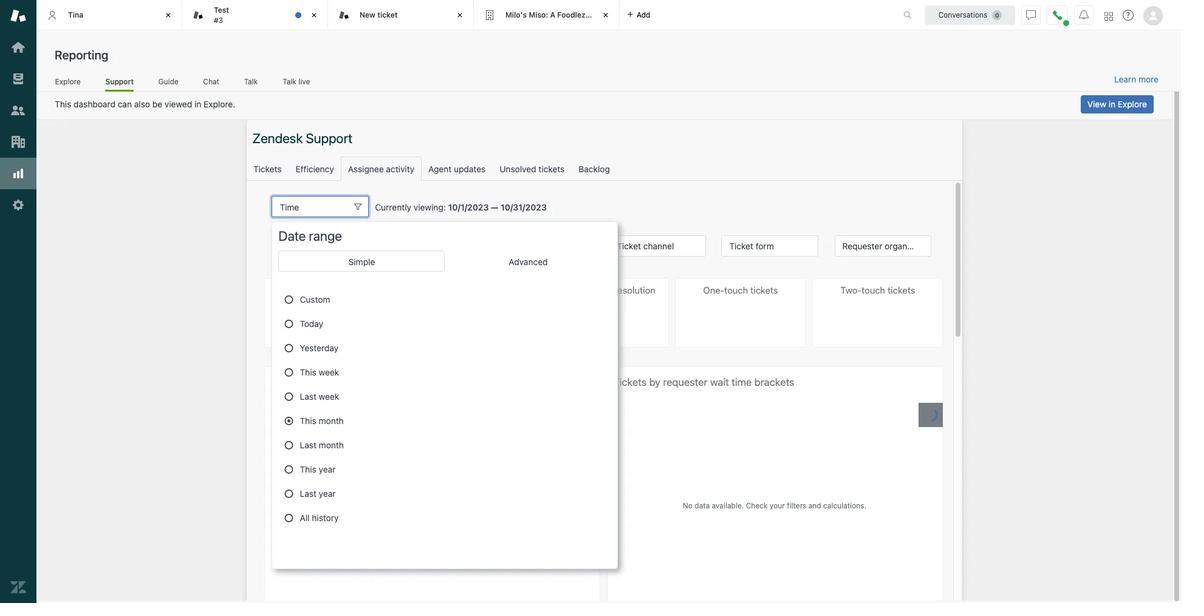 Task type: locate. For each thing, give the bounding box(es) containing it.
explore up this
[[55, 77, 81, 86]]

0 horizontal spatial talk
[[244, 77, 258, 86]]

learn
[[1114, 74, 1136, 84]]

main element
[[0, 0, 36, 604]]

customers image
[[10, 103, 26, 118]]

0 vertical spatial explore
[[55, 77, 81, 86]]

tab containing test
[[182, 0, 328, 30]]

chat link
[[203, 77, 220, 90]]

close image left the #3
[[162, 9, 174, 21]]

explore
[[55, 77, 81, 86], [1118, 99, 1147, 109]]

tab
[[182, 0, 328, 30]]

close image inside milo's miso: a foodlez subsidiary tab
[[600, 9, 612, 21]]

in right view
[[1109, 99, 1116, 109]]

milo's
[[506, 10, 527, 19]]

1 talk from the left
[[244, 77, 258, 86]]

also
[[134, 99, 150, 109]]

close image left "milo's"
[[454, 9, 466, 21]]

live
[[298, 77, 310, 86]]

milo's miso: a foodlez subsidiary tab
[[474, 0, 625, 30]]

1 horizontal spatial explore
[[1118, 99, 1147, 109]]

add button
[[620, 0, 658, 30]]

1 horizontal spatial close image
[[454, 9, 466, 21]]

zendesk image
[[10, 580, 26, 596]]

viewed
[[165, 99, 192, 109]]

2 close image from the left
[[454, 9, 466, 21]]

get help image
[[1123, 10, 1134, 21]]

1 vertical spatial explore
[[1118, 99, 1147, 109]]

zendesk products image
[[1105, 12, 1113, 20]]

reporting image
[[10, 166, 26, 182]]

talk
[[244, 77, 258, 86], [283, 77, 296, 86]]

close image
[[308, 9, 320, 21], [600, 9, 612, 21]]

new
[[360, 10, 375, 19]]

2 talk from the left
[[283, 77, 296, 86]]

1 horizontal spatial close image
[[600, 9, 612, 21]]

#3
[[214, 15, 223, 25]]

close image left new
[[308, 9, 320, 21]]

can
[[118, 99, 132, 109]]

zendesk support image
[[10, 8, 26, 24]]

close image inside the new ticket tab
[[454, 9, 466, 21]]

in right the "viewed"
[[194, 99, 201, 109]]

0 horizontal spatial in
[[194, 99, 201, 109]]

close image left add dropdown button
[[600, 9, 612, 21]]

talk left live
[[283, 77, 296, 86]]

ticket
[[377, 10, 398, 19]]

talk link
[[244, 77, 258, 90]]

1 in from the left
[[194, 99, 201, 109]]

1 close image from the left
[[162, 9, 174, 21]]

view
[[1087, 99, 1106, 109]]

a
[[550, 10, 555, 19]]

close image for new ticket
[[454, 9, 466, 21]]

explore down learn more link
[[1118, 99, 1147, 109]]

conversations button
[[925, 5, 1015, 25]]

1 horizontal spatial in
[[1109, 99, 1116, 109]]

button displays agent's chat status as invisible. image
[[1026, 10, 1036, 20]]

close image inside tina tab
[[162, 9, 174, 21]]

in
[[194, 99, 201, 109], [1109, 99, 1116, 109]]

0 horizontal spatial close image
[[308, 9, 320, 21]]

view in explore
[[1087, 99, 1147, 109]]

1 horizontal spatial talk
[[283, 77, 296, 86]]

test #3
[[214, 6, 229, 25]]

talk live link
[[282, 77, 310, 90]]

chat
[[203, 77, 219, 86]]

2 close image from the left
[[600, 9, 612, 21]]

miso:
[[529, 10, 548, 19]]

explore inside view in explore "button"
[[1118, 99, 1147, 109]]

0 horizontal spatial close image
[[162, 9, 174, 21]]

talk for talk
[[244, 77, 258, 86]]

explore link
[[55, 77, 81, 90]]

close image for tina
[[162, 9, 174, 21]]

talk right chat
[[244, 77, 258, 86]]

support
[[105, 77, 134, 86]]

views image
[[10, 71, 26, 87]]

close image
[[162, 9, 174, 21], [454, 9, 466, 21]]

foodlez
[[557, 10, 585, 19]]

tina
[[68, 10, 83, 19]]

guide link
[[158, 77, 179, 90]]

2 in from the left
[[1109, 99, 1116, 109]]

add
[[637, 10, 650, 19]]

admin image
[[10, 197, 26, 213]]

milo's miso: a foodlez subsidiary
[[506, 10, 625, 19]]

0 horizontal spatial explore
[[55, 77, 81, 86]]



Task type: describe. For each thing, give the bounding box(es) containing it.
this
[[55, 99, 71, 109]]

learn more
[[1114, 74, 1159, 84]]

explore inside explore 'link'
[[55, 77, 81, 86]]

organizations image
[[10, 134, 26, 150]]

view in explore button
[[1081, 95, 1154, 114]]

in inside "button"
[[1109, 99, 1116, 109]]

tabs tab list
[[36, 0, 891, 30]]

support link
[[105, 77, 134, 92]]

learn more link
[[1114, 74, 1159, 85]]

explore.
[[204, 99, 235, 109]]

get started image
[[10, 39, 26, 55]]

tina tab
[[36, 0, 182, 30]]

1 close image from the left
[[308, 9, 320, 21]]

new ticket tab
[[328, 0, 474, 30]]

more
[[1139, 74, 1159, 84]]

notifications image
[[1079, 10, 1089, 20]]

this dashboard can also be viewed in explore.
[[55, 99, 235, 109]]

conversations
[[939, 10, 987, 19]]

talk live
[[283, 77, 310, 86]]

dashboard
[[74, 99, 115, 109]]

guide
[[158, 77, 178, 86]]

test
[[214, 6, 229, 15]]

reporting
[[55, 48, 108, 62]]

talk for talk live
[[283, 77, 296, 86]]

new ticket
[[360, 10, 398, 19]]

be
[[152, 99, 162, 109]]

subsidiary
[[587, 10, 625, 19]]



Task type: vqa. For each thing, say whether or not it's contained in the screenshot.
Talk 'Talk'
yes



